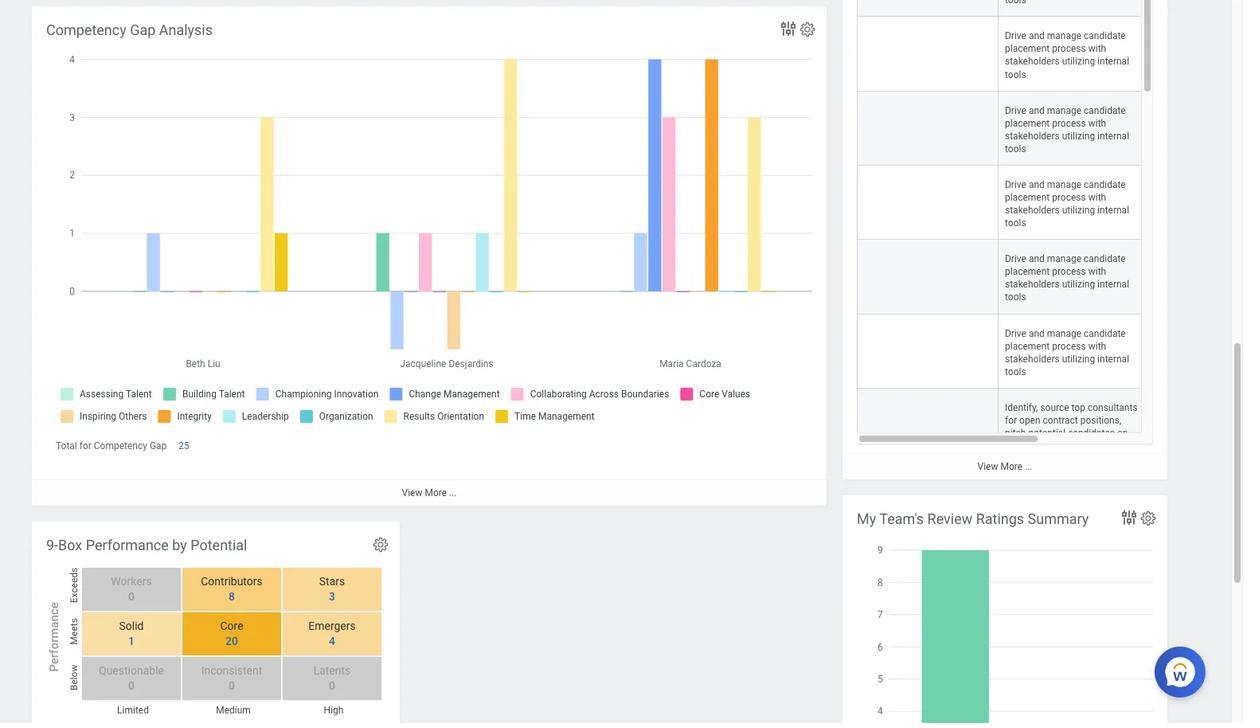 Task type: describe. For each thing, give the bounding box(es) containing it.
stakeholders for 2nd drive and manage candidate placement process with stakeholders utilizing internal tools row from the bottom of the my team's goal review ratings element at the right
[[1005, 279, 1060, 290]]

questionable 0
[[99, 664, 164, 692]]

and for drive and manage candidate placement process with stakeholders utilizing internal tools element related to 5th drive and manage candidate placement process with stakeholders utilizing internal tools row from the top
[[1029, 328, 1045, 339]]

0 button for inconsistent 0
[[219, 679, 237, 693]]

3 button
[[319, 589, 338, 604]]

1 cell from the top
[[857, 0, 999, 17]]

box
[[58, 537, 82, 553]]

internal for 5th drive and manage candidate placement process with stakeholders utilizing internal tools row from the bottom
[[1098, 56, 1130, 67]]

drive and manage candidate placement process with stakeholders utilizing internal tools element for 5th drive and manage candidate placement process with stakeholders utilizing internal tools row from the bottom
[[1005, 27, 1130, 80]]

drive for 2nd drive and manage candidate placement process with stakeholders utilizing internal tools row from the bottom of the my team's goal review ratings element at the right
[[1005, 253, 1027, 265]]

and for drive and manage candidate placement process with stakeholders utilizing internal tools element for 5th drive and manage candidate placement process with stakeholders utilizing internal tools row from the bottom
[[1029, 30, 1045, 42]]

0 for questionable 0
[[128, 679, 135, 692]]

competency gap analysis element
[[32, 6, 827, 506]]

9-box performance by potential element
[[32, 522, 400, 723]]

by
[[172, 537, 187, 553]]

placement for 2nd drive and manage candidate placement process with stakeholders utilizing internal tools row from the bottom of the my team's goal review ratings element at the right
[[1005, 266, 1050, 277]]

stakeholders for 3rd drive and manage candidate placement process with stakeholders utilizing internal tools row from the bottom of the my team's goal review ratings element at the right
[[1005, 205, 1060, 216]]

0 button for questionable 0
[[119, 679, 137, 693]]

4 with from the top
[[1089, 266, 1107, 277]]

hourly
[[1093, 441, 1120, 452]]

tools for second drive and manage candidate placement process with stakeholders utilizing internal tools row's drive and manage candidate placement process with stakeholders utilizing internal tools element
[[1005, 143, 1026, 154]]

candidate for 5th drive and manage candidate placement process with stakeholders utilizing internal tools row from the top
[[1084, 328, 1126, 339]]

cell for second drive and manage candidate placement process with stakeholders utilizing internal tools row
[[857, 91, 999, 166]]

my team's goal review ratings element
[[843, 0, 1243, 479]]

5 with from the top
[[1089, 341, 1107, 352]]

3 drive and manage candidate placement process with stakeholders utilizing internal tools row from the top
[[857, 166, 1243, 240]]

view inside competency gap analysis element
[[402, 487, 423, 499]]

negotiate
[[1051, 441, 1091, 452]]

contributors
[[201, 575, 263, 588]]

meets
[[69, 618, 80, 645]]

candidate for 5th drive and manage candidate placement process with stakeholders utilizing internal tools row from the bottom
[[1084, 30, 1126, 42]]

drive and manage candidate placement process with stakeholders utilizing internal tools element for 5th drive and manage candidate placement process with stakeholders utilizing internal tools row from the top
[[1005, 325, 1130, 377]]

25
[[179, 440, 189, 452]]

team's
[[880, 510, 924, 527]]

view more ... link inside my team's goal review ratings element
[[843, 453, 1168, 479]]

analysis
[[159, 21, 213, 38]]

configure my team's review ratings summary image
[[1140, 510, 1157, 527]]

drive and manage candidate placement process with stakeholders utilizing internal tools element for 3rd drive and manage candidate placement process with stakeholders utilizing internal tools row from the bottom of the my team's goal review ratings element at the right
[[1005, 176, 1130, 229]]

20 button
[[216, 634, 241, 649]]

internal for 3rd drive and manage candidate placement process with stakeholders utilizing internal tools row from the bottom of the my team's goal review ratings element at the right
[[1098, 205, 1130, 216]]

pitch
[[1005, 428, 1026, 439]]

drive and manage candidate placement process with stakeholders utilizing internal tools element for second drive and manage candidate placement process with stakeholders utilizing internal tools row
[[1005, 102, 1130, 154]]

2 drive and manage candidate placement process with stakeholders utilizing internal tools from the top
[[1005, 105, 1130, 154]]

3
[[329, 590, 335, 603]]

cell for 3rd drive and manage candidate placement process with stakeholders utilizing internal tools row from the bottom of the my team's goal review ratings element at the right
[[857, 166, 999, 240]]

3 utilizing from the top
[[1062, 205, 1095, 216]]

process for drive and manage candidate placement process with stakeholders utilizing internal tools element related to 2nd drive and manage candidate placement process with stakeholders utilizing internal tools row from the bottom of the my team's goal review ratings element at the right
[[1052, 266, 1086, 277]]

4 button
[[319, 634, 338, 649]]

3 with from the top
[[1089, 192, 1107, 203]]

jobs,
[[1029, 441, 1049, 452]]

candidate for 3rd drive and manage candidate placement process with stakeholders utilizing internal tools row from the bottom of the my team's goal review ratings element at the right
[[1084, 179, 1126, 190]]

1 button
[[119, 634, 137, 649]]

0 for inconsistent 0
[[229, 679, 235, 692]]

identify, source top consultants for open contract positions, pitch potential candidates on open jobs, negotiate hourly rates element
[[1005, 399, 1138, 465]]

core
[[220, 620, 243, 633]]

my
[[857, 510, 876, 527]]

placement for second drive and manage candidate placement process with stakeholders utilizing internal tools row
[[1005, 118, 1050, 129]]

stakeholders for 5th drive and manage candidate placement process with stakeholders utilizing internal tools row from the bottom
[[1005, 56, 1060, 67]]

9-
[[46, 537, 58, 553]]

0 vertical spatial competency
[[46, 21, 126, 38]]

workers 0
[[111, 575, 152, 603]]

3 manage from the top
[[1047, 179, 1082, 190]]

total
[[56, 440, 77, 452]]

3 drive and manage candidate placement process with stakeholders utilizing internal tools from the top
[[1005, 179, 1130, 229]]

cell for 2nd drive and manage candidate placement process with stakeholders utilizing internal tools row from the bottom of the my team's goal review ratings element at the right
[[857, 240, 999, 314]]

and for drive and manage candidate placement process with stakeholders utilizing internal tools element related to 2nd drive and manage candidate placement process with stakeholders utilizing internal tools row from the bottom of the my team's goal review ratings element at the right
[[1029, 253, 1045, 265]]

0 for workers 0
[[128, 590, 135, 603]]

5 utilizing from the top
[[1062, 353, 1095, 365]]

0 vertical spatial open
[[1020, 415, 1041, 426]]

5 drive and manage candidate placement process with stakeholders utilizing internal tools row from the top
[[857, 314, 1243, 389]]

potential
[[1029, 428, 1066, 439]]

process for drive and manage candidate placement process with stakeholders utilizing internal tools element corresponding to 3rd drive and manage candidate placement process with stakeholders utilizing internal tools row from the bottom of the my team's goal review ratings element at the right
[[1052, 192, 1086, 203]]

drive for second drive and manage candidate placement process with stakeholders utilizing internal tools row
[[1005, 105, 1027, 116]]

latents 0
[[314, 664, 351, 692]]

stakeholders for second drive and manage candidate placement process with stakeholders utilizing internal tools row
[[1005, 130, 1060, 142]]

1 vertical spatial competency
[[94, 440, 147, 452]]

drive for 5th drive and manage candidate placement process with stakeholders utilizing internal tools row from the top
[[1005, 328, 1027, 339]]

view more ... for the leftmost view more ... link
[[402, 487, 457, 499]]

4
[[329, 635, 335, 647]]

stars 3
[[319, 575, 345, 603]]

1 drive and manage candidate placement process with stakeholders utilizing internal tools element from the top
[[1005, 0, 1130, 6]]

internal for 5th drive and manage candidate placement process with stakeholders utilizing internal tools row from the top
[[1098, 353, 1130, 365]]

drive for 3rd drive and manage candidate placement process with stakeholders utilizing internal tools row from the bottom of the my team's goal review ratings element at the right
[[1005, 179, 1027, 190]]

exceeds
[[69, 568, 80, 603]]

1 drive and manage candidate placement process with stakeholders utilizing internal tools row from the top
[[857, 17, 1243, 91]]

0 vertical spatial view
[[978, 461, 998, 472]]

0 vertical spatial gap
[[130, 21, 156, 38]]

emergers 4
[[308, 620, 356, 647]]

cell for 5th drive and manage candidate placement process with stakeholders utilizing internal tools row from the top
[[857, 314, 999, 389]]

candidate for 2nd drive and manage candidate placement process with stakeholders utilizing internal tools row from the bottom of the my team's goal review ratings element at the right
[[1084, 253, 1126, 265]]

and for second drive and manage candidate placement process with stakeholders utilizing internal tools row's drive and manage candidate placement process with stakeholders utilizing internal tools element
[[1029, 105, 1045, 116]]

process for second drive and manage candidate placement process with stakeholders utilizing internal tools row's drive and manage candidate placement process with stakeholders utilizing internal tools element
[[1052, 118, 1086, 129]]

configure competency gap analysis image
[[799, 20, 817, 38]]

0 for latents 0
[[329, 679, 335, 692]]

4 utilizing from the top
[[1062, 279, 1095, 290]]

tools for drive and manage candidate placement process with stakeholders utilizing internal tools element corresponding to 3rd drive and manage candidate placement process with stakeholders utilizing internal tools row from the bottom of the my team's goal review ratings element at the right
[[1005, 218, 1026, 229]]

source
[[1041, 402, 1070, 413]]

8 button
[[219, 589, 237, 604]]

ratings
[[976, 510, 1025, 527]]



Task type: vqa. For each thing, say whether or not it's contained in the screenshot.


Task type: locate. For each thing, give the bounding box(es) containing it.
high
[[324, 705, 344, 716]]

1 vertical spatial gap
[[150, 440, 167, 452]]

identify,
[[1005, 402, 1038, 413]]

placement for 5th drive and manage candidate placement process with stakeholders utilizing internal tools row from the top
[[1005, 341, 1050, 352]]

5 internal from the top
[[1098, 353, 1130, 365]]

3 placement from the top
[[1005, 192, 1050, 203]]

competency
[[46, 21, 126, 38], [94, 440, 147, 452]]

4 candidate from the top
[[1084, 253, 1126, 265]]

1 vertical spatial view
[[402, 487, 423, 499]]

inconsistent 0
[[201, 664, 262, 692]]

performance
[[86, 537, 169, 553], [47, 602, 61, 672]]

stars
[[319, 575, 345, 588]]

gap left analysis
[[130, 21, 156, 38]]

0 down latents
[[329, 679, 335, 692]]

1 vertical spatial view more ...
[[402, 487, 457, 499]]

2 with from the top
[[1089, 118, 1107, 129]]

5 process from the top
[[1052, 341, 1086, 352]]

3 drive from the top
[[1005, 179, 1027, 190]]

identify, source top consultants for open contract positions, pitch potential candidates on open jobs, negotiate hourly rates
[[1005, 402, 1138, 465]]

1 internal from the top
[[1098, 56, 1130, 67]]

0
[[128, 590, 135, 603], [128, 679, 135, 692], [229, 679, 235, 692], [329, 679, 335, 692]]

1 horizontal spatial performance
[[86, 537, 169, 553]]

for
[[1005, 415, 1017, 426], [79, 440, 91, 452]]

0 button down questionable
[[119, 679, 137, 693]]

drive and manage candidate placement process with stakeholders utilizing internal tools element for 2nd drive and manage candidate placement process with stakeholders utilizing internal tools row from the bottom of the my team's goal review ratings element at the right
[[1005, 250, 1130, 303]]

configure and view chart data image left configure my team's review ratings summary icon
[[1120, 508, 1139, 527]]

view
[[978, 461, 998, 472], [402, 487, 423, 499]]

view more ... inside competency gap analysis element
[[402, 487, 457, 499]]

5 drive from the top
[[1005, 328, 1027, 339]]

2 utilizing from the top
[[1062, 130, 1095, 142]]

3 stakeholders from the top
[[1005, 205, 1060, 216]]

... inside my team's goal review ratings element
[[1025, 461, 1033, 472]]

1 drive and manage candidate placement process with stakeholders utilizing internal tools from the top
[[1005, 30, 1130, 80]]

2 and from the top
[[1029, 105, 1045, 116]]

3 process from the top
[[1052, 192, 1086, 203]]

process
[[1052, 43, 1086, 54], [1052, 118, 1086, 129], [1052, 192, 1086, 203], [1052, 266, 1086, 277], [1052, 341, 1086, 352]]

0 button down workers
[[119, 589, 137, 604]]

more inside competency gap analysis element
[[425, 487, 447, 499]]

1 vertical spatial ...
[[449, 487, 457, 499]]

total for competency gap
[[56, 440, 167, 452]]

drive and manage candidate placement process with stakeholders utilizing internal tools
[[1005, 30, 1130, 80], [1005, 105, 1130, 154], [1005, 179, 1130, 229], [1005, 253, 1130, 303], [1005, 328, 1130, 377]]

5 tools from the top
[[1005, 366, 1026, 377]]

0 horizontal spatial configure and view chart data image
[[779, 19, 798, 38]]

gap left 25
[[150, 440, 167, 452]]

performance up workers
[[86, 537, 169, 553]]

4 internal from the top
[[1098, 279, 1130, 290]]

view more ... link up configure 9-box performance by potential "image"
[[32, 480, 827, 506]]

more inside my team's goal review ratings element
[[1001, 461, 1023, 472]]

latents
[[314, 664, 351, 677]]

placement for 5th drive and manage candidate placement process with stakeholders utilizing internal tools row from the bottom
[[1005, 43, 1050, 54]]

0 down questionable
[[128, 679, 135, 692]]

0 inside workers 0
[[128, 590, 135, 603]]

for right total
[[79, 440, 91, 452]]

utilizing
[[1062, 56, 1095, 67], [1062, 130, 1095, 142], [1062, 205, 1095, 216], [1062, 279, 1095, 290], [1062, 353, 1095, 365]]

2 process from the top
[[1052, 118, 1086, 129]]

5 placement from the top
[[1005, 341, 1050, 352]]

2 placement from the top
[[1005, 118, 1050, 129]]

placement
[[1005, 43, 1050, 54], [1005, 118, 1050, 129], [1005, 192, 1050, 203], [1005, 266, 1050, 277], [1005, 341, 1050, 352]]

stakeholders
[[1005, 56, 1060, 67], [1005, 130, 1060, 142], [1005, 205, 1060, 216], [1005, 279, 1060, 290], [1005, 353, 1060, 365]]

0 down workers
[[128, 590, 135, 603]]

emergers
[[308, 620, 356, 633]]

1 utilizing from the top
[[1062, 56, 1095, 67]]

1 vertical spatial more
[[425, 487, 447, 499]]

0 vertical spatial view more ...
[[978, 461, 1033, 472]]

cell for 5th drive and manage candidate placement process with stakeholders utilizing internal tools row from the bottom
[[857, 17, 999, 91]]

1 drive from the top
[[1005, 30, 1027, 42]]

my team's review ratings summary element
[[843, 495, 1168, 723]]

1 process from the top
[[1052, 43, 1086, 54]]

4 stakeholders from the top
[[1005, 279, 1060, 290]]

3 internal from the top
[[1098, 205, 1130, 216]]

view more ... for view more ... link within the my team's goal review ratings element
[[978, 461, 1033, 472]]

configure and view chart data image for my team's review ratings summary
[[1120, 508, 1139, 527]]

1 horizontal spatial for
[[1005, 415, 1017, 426]]

1 and from the top
[[1029, 30, 1045, 42]]

2 candidate from the top
[[1084, 105, 1126, 116]]

1 horizontal spatial ...
[[1025, 461, 1033, 472]]

2 drive and manage candidate placement process with stakeholders utilizing internal tools element from the top
[[1005, 27, 1130, 80]]

4 cell from the top
[[857, 166, 999, 240]]

workers
[[111, 575, 152, 588]]

2 manage from the top
[[1047, 105, 1082, 116]]

view more ... link down 'pitch'
[[843, 453, 1168, 479]]

1 tools from the top
[[1005, 69, 1026, 80]]

internal for second drive and manage candidate placement process with stakeholders utilizing internal tools row
[[1098, 130, 1130, 142]]

5 drive and manage candidate placement process with stakeholders utilizing internal tools from the top
[[1005, 328, 1130, 377]]

and for drive and manage candidate placement process with stakeholders utilizing internal tools element corresponding to 3rd drive and manage candidate placement process with stakeholders utilizing internal tools row from the bottom of the my team's goal review ratings element at the right
[[1029, 179, 1045, 190]]

1 manage from the top
[[1047, 30, 1082, 42]]

3 tools from the top
[[1005, 218, 1026, 229]]

3 candidate from the top
[[1084, 179, 1126, 190]]

25 button
[[179, 440, 192, 452]]

1 stakeholders from the top
[[1005, 56, 1060, 67]]

0 horizontal spatial view more ...
[[402, 487, 457, 499]]

2 drive from the top
[[1005, 105, 1027, 116]]

4 process from the top
[[1052, 266, 1086, 277]]

0 horizontal spatial view
[[402, 487, 423, 499]]

4 drive from the top
[[1005, 253, 1027, 265]]

contributors 8
[[201, 575, 263, 603]]

1 horizontal spatial view
[[978, 461, 998, 472]]

contract
[[1043, 415, 1078, 426]]

top
[[1072, 402, 1086, 413]]

identify, source top consultants for open contract positions, pitch potential candidates on open jobs, negotiate hourly rates row
[[857, 389, 1243, 476]]

inconsistent
[[201, 664, 262, 677]]

5 cell from the top
[[857, 240, 999, 314]]

performance left meets
[[47, 602, 61, 672]]

drive
[[1005, 30, 1027, 42], [1005, 105, 1027, 116], [1005, 179, 1027, 190], [1005, 253, 1027, 265], [1005, 328, 1027, 339]]

for up 'pitch'
[[1005, 415, 1017, 426]]

more
[[1001, 461, 1023, 472], [425, 487, 447, 499]]

4 placement from the top
[[1005, 266, 1050, 277]]

for inside competency gap analysis element
[[79, 440, 91, 452]]

2 stakeholders from the top
[[1005, 130, 1060, 142]]

tools
[[1005, 69, 1026, 80], [1005, 143, 1026, 154], [1005, 218, 1026, 229], [1005, 292, 1026, 303], [1005, 366, 1026, 377]]

2 cell from the top
[[857, 17, 999, 91]]

process for drive and manage candidate placement process with stakeholders utilizing internal tools element related to 5th drive and manage candidate placement process with stakeholders utilizing internal tools row from the top
[[1052, 341, 1086, 352]]

2 drive and manage candidate placement process with stakeholders utilizing internal tools row from the top
[[857, 91, 1243, 166]]

0 horizontal spatial ...
[[449, 487, 457, 499]]

view more ...
[[978, 461, 1033, 472], [402, 487, 457, 499]]

placement for 3rd drive and manage candidate placement process with stakeholders utilizing internal tools row from the bottom of the my team's goal review ratings element at the right
[[1005, 192, 1050, 203]]

8
[[229, 590, 235, 603]]

manage
[[1047, 30, 1082, 42], [1047, 105, 1082, 116], [1047, 179, 1082, 190], [1047, 253, 1082, 265], [1047, 328, 1082, 339]]

1 horizontal spatial view more ...
[[978, 461, 1033, 472]]

0 vertical spatial configure and view chart data image
[[779, 19, 798, 38]]

configure and view chart data image left "configure competency gap analysis" image
[[779, 19, 798, 38]]

9-box performance by potential
[[46, 537, 247, 553]]

cell
[[857, 0, 999, 17], [857, 17, 999, 91], [857, 91, 999, 166], [857, 166, 999, 240], [857, 240, 999, 314], [857, 314, 999, 389], [857, 389, 999, 476]]

1 vertical spatial performance
[[47, 602, 61, 672]]

core 20
[[220, 620, 243, 647]]

5 candidate from the top
[[1084, 328, 1126, 339]]

drive and manage candidate placement process with stakeholders utilizing internal tools element
[[1005, 0, 1130, 6], [1005, 27, 1130, 80], [1005, 102, 1130, 154], [1005, 176, 1130, 229], [1005, 250, 1130, 303], [1005, 325, 1130, 377]]

4 drive and manage candidate placement process with stakeholders utilizing internal tools element from the top
[[1005, 176, 1130, 229]]

0 inside questionable 0
[[128, 679, 135, 692]]

0 vertical spatial more
[[1001, 461, 1023, 472]]

consultants
[[1088, 402, 1138, 413]]

view more ... inside my team's goal review ratings element
[[978, 461, 1033, 472]]

1
[[128, 635, 135, 647]]

1 placement from the top
[[1005, 43, 1050, 54]]

0 horizontal spatial view more ... link
[[32, 480, 827, 506]]

solid
[[119, 620, 144, 633]]

0 vertical spatial for
[[1005, 415, 1017, 426]]

0 vertical spatial ...
[[1025, 461, 1033, 472]]

0 button down 'inconsistent'
[[219, 679, 237, 693]]

3 and from the top
[[1029, 179, 1045, 190]]

candidates
[[1068, 428, 1115, 439]]

drive for 5th drive and manage candidate placement process with stakeholders utilizing internal tools row from the bottom
[[1005, 30, 1027, 42]]

1 horizontal spatial more
[[1001, 461, 1023, 472]]

process for drive and manage candidate placement process with stakeholders utilizing internal tools element for 5th drive and manage candidate placement process with stakeholders utilizing internal tools row from the bottom
[[1052, 43, 1086, 54]]

0 button
[[119, 589, 137, 604], [119, 679, 137, 693], [219, 679, 237, 693], [319, 679, 338, 693]]

medium
[[216, 705, 251, 716]]

4 and from the top
[[1029, 253, 1045, 265]]

review
[[928, 510, 973, 527]]

4 manage from the top
[[1047, 253, 1082, 265]]

tools for drive and manage candidate placement process with stakeholders utilizing internal tools element for 5th drive and manage candidate placement process with stakeholders utilizing internal tools row from the bottom
[[1005, 69, 1026, 80]]

5 drive and manage candidate placement process with stakeholders utilizing internal tools element from the top
[[1005, 250, 1130, 303]]

potential
[[191, 537, 247, 553]]

configure 9-box performance by potential image
[[372, 536, 390, 553]]

configure and view chart data image for competency gap analysis
[[779, 19, 798, 38]]

open down 'pitch'
[[1005, 441, 1026, 452]]

rates
[[1005, 453, 1027, 465]]

0 inside latents 0
[[329, 679, 335, 692]]

open down identify,
[[1020, 415, 1041, 426]]

2 tools from the top
[[1005, 143, 1026, 154]]

candidate for second drive and manage candidate placement process with stakeholders utilizing internal tools row
[[1084, 105, 1126, 116]]

1 vertical spatial configure and view chart data image
[[1120, 508, 1139, 527]]

competency gap analysis
[[46, 21, 213, 38]]

0 button for latents 0
[[319, 679, 338, 693]]

on
[[1118, 428, 1128, 439]]

7 cell from the top
[[857, 389, 999, 476]]

1 horizontal spatial view more ... link
[[843, 453, 1168, 479]]

with
[[1089, 43, 1107, 54], [1089, 118, 1107, 129], [1089, 192, 1107, 203], [1089, 266, 1107, 277], [1089, 341, 1107, 352]]

3 cell from the top
[[857, 91, 999, 166]]

5 stakeholders from the top
[[1005, 353, 1060, 365]]

solid 1
[[119, 620, 144, 647]]

1 candidate from the top
[[1084, 30, 1126, 42]]

open
[[1020, 415, 1041, 426], [1005, 441, 1026, 452]]

tools for drive and manage candidate placement process with stakeholders utilizing internal tools element related to 5th drive and manage candidate placement process with stakeholders utilizing internal tools row from the top
[[1005, 366, 1026, 377]]

internal
[[1098, 56, 1130, 67], [1098, 130, 1130, 142], [1098, 205, 1130, 216], [1098, 279, 1130, 290], [1098, 353, 1130, 365]]

0 down 'inconsistent'
[[229, 679, 235, 692]]

6 drive and manage candidate placement process with stakeholders utilizing internal tools element from the top
[[1005, 325, 1130, 377]]

internal for 2nd drive and manage candidate placement process with stakeholders utilizing internal tools row from the bottom of the my team's goal review ratings element at the right
[[1098, 279, 1130, 290]]

tools for drive and manage candidate placement process with stakeholders utilizing internal tools element related to 2nd drive and manage candidate placement process with stakeholders utilizing internal tools row from the bottom of the my team's goal review ratings element at the right
[[1005, 292, 1026, 303]]

0 horizontal spatial performance
[[47, 602, 61, 672]]

drive and manage candidate placement process with stakeholders utilizing internal tools row
[[857, 17, 1243, 91], [857, 91, 1243, 166], [857, 166, 1243, 240], [857, 240, 1243, 314], [857, 314, 1243, 389]]

row
[[857, 0, 1243, 17]]

5 and from the top
[[1029, 328, 1045, 339]]

4 drive and manage candidate placement process with stakeholders utilizing internal tools row from the top
[[857, 240, 1243, 314]]

view more ... link
[[843, 453, 1168, 479], [32, 480, 827, 506]]

below
[[69, 665, 80, 691]]

summary
[[1028, 510, 1089, 527]]

0 horizontal spatial more
[[425, 487, 447, 499]]

1 vertical spatial open
[[1005, 441, 1026, 452]]

questionable
[[99, 664, 164, 677]]

1 horizontal spatial configure and view chart data image
[[1120, 508, 1139, 527]]

4 drive and manage candidate placement process with stakeholders utilizing internal tools from the top
[[1005, 253, 1130, 303]]

4 tools from the top
[[1005, 292, 1026, 303]]

20
[[225, 635, 238, 647]]

1 with from the top
[[1089, 43, 1107, 54]]

configure and view chart data image
[[779, 19, 798, 38], [1120, 508, 1139, 527]]

...
[[1025, 461, 1033, 472], [449, 487, 457, 499]]

candidate
[[1084, 30, 1126, 42], [1084, 105, 1126, 116], [1084, 179, 1126, 190], [1084, 253, 1126, 265], [1084, 328, 1126, 339]]

0 button down latents
[[319, 679, 338, 693]]

5 manage from the top
[[1047, 328, 1082, 339]]

stakeholders for 5th drive and manage candidate placement process with stakeholders utilizing internal tools row from the top
[[1005, 353, 1060, 365]]

configure and view chart data image inside competency gap analysis element
[[779, 19, 798, 38]]

positions,
[[1081, 415, 1122, 426]]

3 drive and manage candidate placement process with stakeholders utilizing internal tools element from the top
[[1005, 102, 1130, 154]]

6 cell from the top
[[857, 314, 999, 389]]

for inside identify, source top consultants for open contract positions, pitch potential candidates on open jobs, negotiate hourly rates
[[1005, 415, 1017, 426]]

... inside competency gap analysis element
[[449, 487, 457, 499]]

0 vertical spatial performance
[[86, 537, 169, 553]]

0 horizontal spatial for
[[79, 440, 91, 452]]

0 button for workers 0
[[119, 589, 137, 604]]

limited
[[117, 705, 149, 716]]

and
[[1029, 30, 1045, 42], [1029, 105, 1045, 116], [1029, 179, 1045, 190], [1029, 253, 1045, 265], [1029, 328, 1045, 339]]

2 internal from the top
[[1098, 130, 1130, 142]]

gap
[[130, 21, 156, 38], [150, 440, 167, 452]]

0 inside 'inconsistent 0'
[[229, 679, 235, 692]]

cell for the identify, source top consultants for open contract positions, pitch potential candidates on open jobs, negotiate hourly rates row
[[857, 389, 999, 476]]

1 vertical spatial for
[[79, 440, 91, 452]]

my team's review ratings summary
[[857, 510, 1089, 527]]



